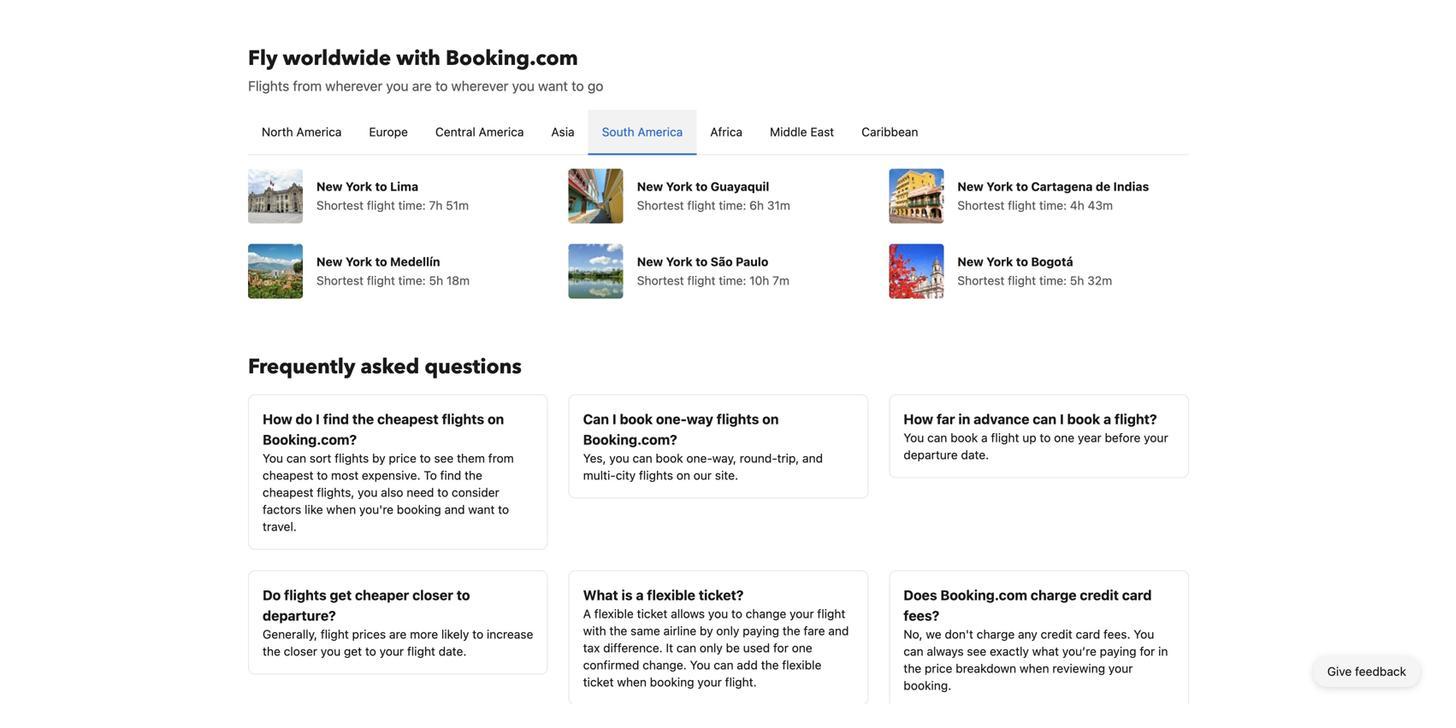 Task type: describe. For each thing, give the bounding box(es) containing it.
how for how do i find the cheapest flights on booking.com?
[[263, 411, 292, 428]]

more
[[410, 628, 438, 642]]

how far in advance can i book a flight? you can book a flight up to one year before your departure date.
[[904, 411, 1168, 462]]

your up fare
[[790, 607, 814, 621]]

book left way,
[[656, 452, 683, 466]]

you inside what is a flexible ticket? a flexible ticket allows you to change your flight with the same airline by only paying the fare and tax difference. it can only be used for one confirmed change. you can add the flexible ticket when booking your flight.
[[708, 607, 728, 621]]

to inside new york to lima shortest flight time: 7h 51m
[[375, 180, 387, 194]]

one inside what is a flexible ticket? a flexible ticket allows you to change your flight with the same airline by only paying the fare and tax difference. it can only be used for one confirmed change. you can add the flexible ticket when booking your flight.
[[792, 642, 812, 656]]

middle east button
[[756, 110, 848, 154]]

2 wherever from the left
[[451, 78, 509, 94]]

your left the flight.
[[697, 676, 722, 690]]

prices
[[352, 628, 386, 642]]

new for new york to medellín shortest flight time: 5h 18m
[[317, 255, 343, 269]]

yes,
[[583, 452, 606, 466]]

for inside what is a flexible ticket? a flexible ticket allows you to change your flight with the same airline by only paying the fare and tax difference. it can only be used for one confirmed change. you can add the flexible ticket when booking your flight.
[[773, 642, 789, 656]]

flights up "them"
[[442, 411, 484, 428]]

32m
[[1087, 274, 1112, 288]]

europe button
[[355, 110, 422, 154]]

you inside 'do flights get cheaper closer to departure? generally, flight prices are more likely to increase the closer you get to your flight date.'
[[321, 645, 341, 659]]

1 vertical spatial credit
[[1041, 628, 1073, 642]]

south america
[[602, 125, 683, 139]]

way,
[[712, 452, 737, 466]]

see inside how do i find the cheapest flights on booking.com? you can sort flights by price to see them from cheapest to most expensive. to find the cheapest flights, you also need to consider factors like when you're booking and want to travel.
[[434, 452, 454, 466]]

before
[[1105, 431, 1141, 445]]

51m
[[446, 198, 469, 213]]

book up year
[[1067, 411, 1100, 428]]

factors
[[263, 503, 301, 517]]

2 horizontal spatial on
[[762, 411, 779, 428]]

exactly
[[990, 645, 1029, 659]]

america for central america
[[479, 125, 524, 139]]

lima
[[390, 180, 418, 194]]

new york to lima image
[[248, 169, 303, 224]]

africa
[[710, 125, 743, 139]]

them
[[457, 452, 485, 466]]

to down prices on the bottom of page
[[365, 645, 376, 659]]

0 vertical spatial credit
[[1080, 588, 1119, 604]]

frequently
[[248, 353, 355, 382]]

can up the 'departure'
[[927, 431, 947, 445]]

the down used
[[761, 659, 779, 673]]

south america button
[[588, 110, 697, 154]]

to
[[424, 469, 437, 483]]

your inside how far in advance can i book a flight? you can book a flight up to one year before your departure date.
[[1144, 431, 1168, 445]]

to up likely
[[457, 588, 470, 604]]

consider
[[452, 486, 499, 500]]

from inside how do i find the cheapest flights on booking.com? you can sort flights by price to see them from cheapest to most expensive. to find the cheapest flights, you also need to consider factors like when you're booking and want to travel.
[[488, 452, 514, 466]]

1 horizontal spatial find
[[440, 469, 461, 483]]

east
[[810, 125, 834, 139]]

can i book one-way flights on booking.com? yes, you can book one-way, round-trip, and multi-city flights on our site.
[[583, 411, 823, 483]]

york for medellín
[[346, 255, 372, 269]]

i inside how do i find the cheapest flights on booking.com? you can sort flights by price to see them from cheapest to most expensive. to find the cheapest flights, you also need to consider factors like when you're booking and want to travel.
[[316, 411, 320, 428]]

paying inside does booking.com charge credit card fees? no, we don't charge any credit card fees. you can always see exactly what you're paying for in the price breakdown when reviewing your booking.
[[1100, 645, 1137, 659]]

to up central on the left top of the page
[[435, 78, 448, 94]]

flight left prices on the bottom of page
[[321, 628, 349, 642]]

5h for medellín
[[429, 274, 443, 288]]

to up "to" at left bottom
[[420, 452, 431, 466]]

give feedback button
[[1314, 657, 1420, 688]]

what
[[1032, 645, 1059, 659]]

0 vertical spatial only
[[716, 624, 739, 639]]

one inside how far in advance can i book a flight? you can book a flight up to one year before your departure date.
[[1054, 431, 1075, 445]]

4h
[[1070, 198, 1085, 213]]

to right need
[[437, 486, 448, 500]]

middle
[[770, 125, 807, 139]]

breakdown
[[956, 662, 1016, 676]]

time: for new york to medellín shortest flight time: 5h 18m
[[398, 274, 426, 288]]

you inside how far in advance can i book a flight? you can book a flight up to one year before your departure date.
[[904, 431, 924, 445]]

book down far
[[951, 431, 978, 445]]

multi-
[[583, 469, 616, 483]]

go
[[588, 78, 603, 94]]

our
[[694, 469, 712, 483]]

flight inside new york to são paulo shortest flight time: 10h 7m
[[687, 274, 716, 288]]

reviewing
[[1053, 662, 1105, 676]]

flight down more
[[407, 645, 435, 659]]

43m
[[1088, 198, 1113, 213]]

in inside how far in advance can i book a flight? you can book a flight up to one year before your departure date.
[[958, 411, 970, 428]]

to inside new york to guayaquil shortest flight time: 6h 31m
[[696, 180, 708, 194]]

like
[[305, 503, 323, 517]]

north
[[262, 125, 293, 139]]

how for how far in advance can i book a flight?
[[904, 411, 933, 428]]

0 vertical spatial charge
[[1031, 588, 1077, 604]]

the up consider
[[465, 469, 482, 483]]

new york to medellín shortest flight time: 5h 18m
[[317, 255, 470, 288]]

way
[[687, 411, 713, 428]]

by inside what is a flexible ticket? a flexible ticket allows you to change your flight with the same airline by only paying the fare and tax difference. it can only be used for one confirmed change. you can add the flexible ticket when booking your flight.
[[700, 624, 713, 639]]

with inside "fly worldwide with booking.com flights from wherever you are to wherever you want to go"
[[396, 44, 441, 73]]

you're
[[359, 503, 394, 517]]

new york to bogotá shortest flight time: 5h 32m
[[958, 255, 1112, 288]]

you up europe on the top of the page
[[386, 78, 409, 94]]

questions
[[425, 353, 522, 382]]

change.
[[643, 659, 687, 673]]

york for guayaquil
[[666, 180, 693, 194]]

you inside can i book one-way flights on booking.com? yes, you can book one-way, round-trip, and multi-city flights on our site.
[[609, 452, 629, 466]]

new for new york to lima shortest flight time: 7h 51m
[[317, 180, 343, 194]]

paying inside what is a flexible ticket? a flexible ticket allows you to change your flight with the same airline by only paying the fare and tax difference. it can only be used for one confirmed change. you can add the flexible ticket when booking your flight.
[[743, 624, 779, 639]]

don't
[[945, 628, 973, 642]]

central america
[[435, 125, 524, 139]]

0 vertical spatial one-
[[656, 411, 687, 428]]

0 vertical spatial ticket
[[637, 607, 668, 621]]

fees.
[[1104, 628, 1131, 642]]

we
[[926, 628, 942, 642]]

airline
[[663, 624, 696, 639]]

0 vertical spatial card
[[1122, 588, 1152, 604]]

when inside does booking.com charge credit card fees? no, we don't charge any credit card fees. you can always see exactly what you're paying for in the price breakdown when reviewing your booking.
[[1020, 662, 1049, 676]]

want inside how do i find the cheapest flights on booking.com? you can sort flights by price to see them from cheapest to most expensive. to find the cheapest flights, you also need to consider factors like when you're booking and want to travel.
[[468, 503, 495, 517]]

to down consider
[[498, 503, 509, 517]]

cartagena
[[1031, 180, 1093, 194]]

0 vertical spatial find
[[323, 411, 349, 428]]

used
[[743, 642, 770, 656]]

flight inside how far in advance can i book a flight? you can book a flight up to one year before your departure date.
[[991, 431, 1019, 445]]

5h for bogotá
[[1070, 274, 1084, 288]]

flight inside what is a flexible ticket? a flexible ticket allows you to change your flight with the same airline by only paying the fare and tax difference. it can only be used for one confirmed change. you can add the flexible ticket when booking your flight.
[[817, 607, 846, 621]]

i inside can i book one-way flights on booking.com? yes, you can book one-way, round-trip, and multi-city flights on our site.
[[612, 411, 616, 428]]

does booking.com charge credit card fees? no, we don't charge any credit card fees. you can always see exactly what you're paying for in the price breakdown when reviewing your booking.
[[904, 588, 1168, 693]]

2 horizontal spatial a
[[1104, 411, 1111, 428]]

shortest for new york to guayaquil shortest flight time: 6h 31m
[[637, 198, 684, 213]]

need
[[407, 486, 434, 500]]

departure?
[[263, 608, 336, 624]]

fees?
[[904, 608, 939, 624]]

medellín
[[390, 255, 440, 269]]

1 vertical spatial one-
[[686, 452, 712, 466]]

31m
[[767, 198, 790, 213]]

flights up most
[[335, 452, 369, 466]]

7h
[[429, 198, 443, 213]]

time: inside "new york to cartagena de indias shortest flight time: 4h 43m"
[[1039, 198, 1067, 213]]

2 vertical spatial flexible
[[782, 659, 822, 673]]

1 vertical spatial get
[[344, 645, 362, 659]]

africa button
[[697, 110, 756, 154]]

to down sort
[[317, 469, 328, 483]]

the up difference.
[[609, 624, 627, 639]]

allows
[[671, 607, 705, 621]]

change
[[746, 607, 786, 621]]

can
[[583, 411, 609, 428]]

departure
[[904, 448, 958, 462]]

a inside what is a flexible ticket? a flexible ticket allows you to change your flight with the same airline by only paying the fare and tax difference. it can only be used for one confirmed change. you can add the flexible ticket when booking your flight.
[[636, 588, 644, 604]]

são
[[711, 255, 733, 269]]

new york to cartagena de indias image
[[889, 169, 944, 224]]

york for cartagena
[[987, 180, 1013, 194]]

fare
[[804, 624, 825, 639]]

date. inside how far in advance can i book a flight? you can book a flight up to one year before your departure date.
[[961, 448, 989, 462]]

sort
[[310, 452, 331, 466]]

0 vertical spatial flexible
[[647, 588, 695, 604]]

likely
[[441, 628, 469, 642]]

can right "it"
[[676, 642, 696, 656]]

booking.com? inside how do i find the cheapest flights on booking.com? you can sort flights by price to see them from cheapest to most expensive. to find the cheapest flights, you also need to consider factors like when you're booking and want to travel.
[[263, 432, 357, 448]]

flight?
[[1115, 411, 1157, 428]]

the down frequently asked questions at the bottom left of page
[[352, 411, 374, 428]]

you inside does booking.com charge credit card fees? no, we don't charge any credit card fees. you can always see exactly what you're paying for in the price breakdown when reviewing your booking.
[[1134, 628, 1154, 642]]

round-
[[740, 452, 777, 466]]

what is a flexible ticket? a flexible ticket allows you to change your flight with the same airline by only paying the fare and tax difference. it can only be used for one confirmed change. you can add the flexible ticket when booking your flight.
[[583, 588, 849, 690]]

can up up
[[1033, 411, 1057, 428]]

are inside 'do flights get cheaper closer to departure? generally, flight prices are more likely to increase the closer you get to your flight date.'
[[389, 628, 407, 642]]

flight inside "new york to cartagena de indias shortest flight time: 4h 43m"
[[1008, 198, 1036, 213]]

new for new york to são paulo shortest flight time: 10h 7m
[[637, 255, 663, 269]]

most
[[331, 469, 359, 483]]

price inside how do i find the cheapest flights on booking.com? you can sort flights by price to see them from cheapest to most expensive. to find the cheapest flights, you also need to consider factors like when you're booking and want to travel.
[[389, 452, 416, 466]]

worldwide
[[283, 44, 391, 73]]

york for bogotá
[[987, 255, 1013, 269]]

booking inside what is a flexible ticket? a flexible ticket allows you to change your flight with the same airline by only paying the fare and tax difference. it can only be used for one confirmed change. you can add the flexible ticket when booking your flight.
[[650, 676, 694, 690]]

does
[[904, 588, 937, 604]]

0 vertical spatial cheapest
[[377, 411, 439, 428]]



Task type: vqa. For each thing, say whether or not it's contained in the screenshot.


Task type: locate. For each thing, give the bounding box(es) containing it.
want inside "fly worldwide with booking.com flights from wherever you are to wherever you want to go"
[[538, 78, 568, 94]]

from right "them"
[[488, 452, 514, 466]]

3 america from the left
[[638, 125, 683, 139]]

a down advance
[[981, 431, 988, 445]]

york left the "medellín"
[[346, 255, 372, 269]]

how inside how far in advance can i book a flight? you can book a flight up to one year before your departure date.
[[904, 411, 933, 428]]

york inside new york to lima shortest flight time: 7h 51m
[[346, 180, 372, 194]]

and right trip,
[[802, 452, 823, 466]]

north america
[[262, 125, 342, 139]]

to right likely
[[472, 628, 483, 642]]

0 horizontal spatial credit
[[1041, 628, 1073, 642]]

18m
[[446, 274, 470, 288]]

charge
[[1031, 588, 1077, 604], [977, 628, 1015, 642]]

2 horizontal spatial and
[[828, 624, 849, 639]]

1 booking.com? from the left
[[263, 432, 357, 448]]

2 horizontal spatial america
[[638, 125, 683, 139]]

1 horizontal spatial booking
[[650, 676, 694, 690]]

price
[[389, 452, 416, 466], [925, 662, 952, 676]]

1 vertical spatial want
[[468, 503, 495, 517]]

on inside how do i find the cheapest flights on booking.com? you can sort flights by price to see them from cheapest to most expensive. to find the cheapest flights, you also need to consider factors like when you're booking and want to travel.
[[488, 411, 504, 428]]

time: inside new york to medellín shortest flight time: 5h 18m
[[398, 274, 426, 288]]

can inside does booking.com charge credit card fees? no, we don't charge any credit card fees. you can always see exactly what you're paying for in the price breakdown when reviewing your booking.
[[904, 645, 924, 659]]

1 vertical spatial a
[[981, 431, 988, 445]]

to inside "new york to cartagena de indias shortest flight time: 4h 43m"
[[1016, 180, 1028, 194]]

to left the lima
[[375, 180, 387, 194]]

tab list containing north america
[[248, 110, 1189, 156]]

0 horizontal spatial a
[[636, 588, 644, 604]]

booking.com up don't
[[941, 588, 1027, 604]]

bogotá
[[1031, 255, 1073, 269]]

0 horizontal spatial booking
[[397, 503, 441, 517]]

1 vertical spatial paying
[[1100, 645, 1137, 659]]

for right used
[[773, 642, 789, 656]]

to
[[435, 78, 448, 94], [572, 78, 584, 94], [375, 180, 387, 194], [696, 180, 708, 194], [1016, 180, 1028, 194], [375, 255, 387, 269], [696, 255, 708, 269], [1016, 255, 1028, 269], [1040, 431, 1051, 445], [420, 452, 431, 466], [317, 469, 328, 483], [437, 486, 448, 500], [498, 503, 509, 517], [457, 588, 470, 604], [731, 607, 742, 621], [472, 628, 483, 642], [365, 645, 376, 659]]

i
[[316, 411, 320, 428], [612, 411, 616, 428], [1060, 411, 1064, 428]]

0 vertical spatial price
[[389, 452, 416, 466]]

1 5h from the left
[[429, 274, 443, 288]]

0 vertical spatial closer
[[412, 588, 453, 604]]

1 horizontal spatial and
[[802, 452, 823, 466]]

0 horizontal spatial booking.com?
[[263, 432, 357, 448]]

1 vertical spatial flexible
[[594, 607, 634, 621]]

america right central on the left top of the page
[[479, 125, 524, 139]]

1 vertical spatial from
[[488, 452, 514, 466]]

to left guayaquil
[[696, 180, 708, 194]]

see
[[434, 452, 454, 466], [967, 645, 987, 659]]

time: inside new york to lima shortest flight time: 7h 51m
[[398, 198, 426, 213]]

time: down cartagena
[[1039, 198, 1067, 213]]

america inside button
[[638, 125, 683, 139]]

new inside new york to bogotá shortest flight time: 5h 32m
[[958, 255, 984, 269]]

ticket?
[[699, 588, 744, 604]]

america for north america
[[296, 125, 342, 139]]

0 horizontal spatial how
[[263, 411, 292, 428]]

0 horizontal spatial america
[[296, 125, 342, 139]]

1 horizontal spatial date.
[[961, 448, 989, 462]]

to down ticket?
[[731, 607, 742, 621]]

1 vertical spatial date.
[[439, 645, 467, 659]]

0 horizontal spatial price
[[389, 452, 416, 466]]

shortest for new york to bogotá shortest flight time: 5h 32m
[[958, 274, 1005, 288]]

new inside "new york to cartagena de indias shortest flight time: 4h 43m"
[[958, 180, 984, 194]]

is
[[622, 588, 633, 604]]

can down no,
[[904, 645, 924, 659]]

when
[[326, 503, 356, 517], [1020, 662, 1049, 676], [617, 676, 647, 690]]

you down ticket?
[[708, 607, 728, 621]]

0 vertical spatial and
[[802, 452, 823, 466]]

york for lima
[[346, 180, 372, 194]]

0 horizontal spatial on
[[488, 411, 504, 428]]

see inside does booking.com charge credit card fees? no, we don't charge any credit card fees. you can always see exactly what you're paying for in the price breakdown when reviewing your booking.
[[967, 645, 987, 659]]

flight inside new york to lima shortest flight time: 7h 51m
[[367, 198, 395, 213]]

booking
[[397, 503, 441, 517], [650, 676, 694, 690]]

booking down change.
[[650, 676, 694, 690]]

new york to guayaquil image
[[569, 169, 623, 224]]

new inside new york to guayaquil shortest flight time: 6h 31m
[[637, 180, 663, 194]]

1 horizontal spatial card
[[1122, 588, 1152, 604]]

5h inside new york to bogotá shortest flight time: 5h 32m
[[1070, 274, 1084, 288]]

flights inside 'do flights get cheaper closer to departure? generally, flight prices are more likely to increase the closer you get to your flight date.'
[[284, 588, 327, 604]]

tab list
[[248, 110, 1189, 156]]

are
[[412, 78, 432, 94], [389, 628, 407, 642]]

shortest for new york to lima shortest flight time: 7h 51m
[[317, 198, 364, 213]]

up
[[1022, 431, 1037, 445]]

do
[[296, 411, 312, 428]]

travel.
[[263, 520, 297, 534]]

to inside what is a flexible ticket? a flexible ticket allows you to change your flight with the same airline by only paying the fare and tax difference. it can only be used for one confirmed change. you can add the flexible ticket when booking your flight.
[[731, 607, 742, 621]]

cheapest
[[377, 411, 439, 428], [263, 469, 314, 483], [263, 486, 314, 500]]

2 i from the left
[[612, 411, 616, 428]]

1 vertical spatial booking.com
[[941, 588, 1027, 604]]

new inside new york to lima shortest flight time: 7h 51m
[[317, 180, 343, 194]]

1 vertical spatial find
[[440, 469, 461, 483]]

1 horizontal spatial charge
[[1031, 588, 1077, 604]]

york left cartagena
[[987, 180, 1013, 194]]

you up the 'departure'
[[904, 431, 924, 445]]

increase
[[487, 628, 533, 642]]

charge up the exactly
[[977, 628, 1015, 642]]

10h
[[750, 274, 769, 288]]

1 horizontal spatial closer
[[412, 588, 453, 604]]

flight inside new york to guayaquil shortest flight time: 6h 31m
[[687, 198, 716, 213]]

flights,
[[317, 486, 354, 500]]

new right new york to lima image
[[317, 180, 343, 194]]

when inside how do i find the cheapest flights on booking.com? you can sort flights by price to see them from cheapest to most expensive. to find the cheapest flights, you also need to consider factors like when you're booking and want to travel.
[[326, 503, 356, 517]]

to left the "são"
[[696, 255, 708, 269]]

your inside does booking.com charge credit card fees? no, we don't charge any credit card fees. you can always see exactly what you're paying for in the price breakdown when reviewing your booking.
[[1109, 662, 1133, 676]]

1 horizontal spatial 5h
[[1070, 274, 1084, 288]]

in inside does booking.com charge credit card fees? no, we don't charge any credit card fees. you can always see exactly what you're paying for in the price breakdown when reviewing your booking.
[[1158, 645, 1168, 659]]

booking.com inside "fly worldwide with booking.com flights from wherever you are to wherever you want to go"
[[446, 44, 578, 73]]

guayaquil
[[711, 180, 769, 194]]

york for são
[[666, 255, 693, 269]]

can down the be
[[714, 659, 734, 673]]

1 horizontal spatial america
[[479, 125, 524, 139]]

0 horizontal spatial when
[[326, 503, 356, 517]]

advance
[[974, 411, 1029, 428]]

caribbean
[[862, 125, 918, 139]]

book
[[620, 411, 653, 428], [1067, 411, 1100, 428], [951, 431, 978, 445], [656, 452, 683, 466]]

1 horizontal spatial when
[[617, 676, 647, 690]]

time: for new york to lima shortest flight time: 7h 51m
[[398, 198, 426, 213]]

a up before
[[1104, 411, 1111, 428]]

on down questions
[[488, 411, 504, 428]]

0 horizontal spatial find
[[323, 411, 349, 428]]

see up breakdown
[[967, 645, 987, 659]]

0 horizontal spatial booking.com
[[446, 44, 578, 73]]

you up you're
[[358, 486, 378, 500]]

booking.com?
[[263, 432, 357, 448], [583, 432, 677, 448]]

you left sort
[[263, 452, 283, 466]]

to left the "medellín"
[[375, 255, 387, 269]]

new for new york to cartagena de indias shortest flight time: 4h 43m
[[958, 180, 984, 194]]

shortest inside new york to medellín shortest flight time: 5h 18m
[[317, 274, 364, 288]]

on left our
[[676, 469, 690, 483]]

you up central america
[[512, 78, 535, 94]]

booking.com? inside can i book one-way flights on booking.com? yes, you can book one-way, round-trip, and multi-city flights on our site.
[[583, 432, 677, 448]]

0 vertical spatial booking.com
[[446, 44, 578, 73]]

new right new york to são paulo image
[[637, 255, 663, 269]]

0 horizontal spatial see
[[434, 452, 454, 466]]

new inside new york to são paulo shortest flight time: 10h 7m
[[637, 255, 663, 269]]

and right fare
[[828, 624, 849, 639]]

shortest right new york to guayaquil image
[[637, 198, 684, 213]]

0 vertical spatial get
[[330, 588, 352, 604]]

york left guayaquil
[[666, 180, 693, 194]]

only up the be
[[716, 624, 739, 639]]

when down "what"
[[1020, 662, 1049, 676]]

new inside new york to medellín shortest flight time: 5h 18m
[[317, 255, 343, 269]]

2 america from the left
[[479, 125, 524, 139]]

one
[[1054, 431, 1075, 445], [792, 642, 812, 656]]

price inside does booking.com charge credit card fees? no, we don't charge any credit card fees. you can always see exactly what you're paying for in the price breakdown when reviewing your booking.
[[925, 662, 952, 676]]

only left the be
[[700, 642, 723, 656]]

0 horizontal spatial closer
[[284, 645, 317, 659]]

0 horizontal spatial ticket
[[583, 676, 614, 690]]

shortest inside new york to lima shortest flight time: 7h 51m
[[317, 198, 364, 213]]

fly
[[248, 44, 278, 73]]

1 horizontal spatial by
[[700, 624, 713, 639]]

a
[[583, 607, 591, 621]]

in right far
[[958, 411, 970, 428]]

york left the "são"
[[666, 255, 693, 269]]

shortest for new york to medellín shortest flight time: 5h 18m
[[317, 274, 364, 288]]

york inside new york to medellín shortest flight time: 5h 18m
[[346, 255, 372, 269]]

booking down need
[[397, 503, 441, 517]]

middle east
[[770, 125, 834, 139]]

no,
[[904, 628, 923, 642]]

2 how from the left
[[904, 411, 933, 428]]

new right "new york to medellín" image
[[317, 255, 343, 269]]

1 horizontal spatial want
[[538, 78, 568, 94]]

new york to são paulo shortest flight time: 10h 7m
[[637, 255, 790, 288]]

1 horizontal spatial i
[[612, 411, 616, 428]]

1 horizontal spatial are
[[412, 78, 432, 94]]

south
[[602, 125, 634, 139]]

1 horizontal spatial how
[[904, 411, 933, 428]]

card up you're
[[1076, 628, 1100, 642]]

date.
[[961, 448, 989, 462], [439, 645, 467, 659]]

asked
[[361, 353, 419, 382]]

flexible up allows
[[647, 588, 695, 604]]

paying up used
[[743, 624, 779, 639]]

shortest inside "new york to cartagena de indias shortest flight time: 4h 43m"
[[958, 198, 1005, 213]]

time:
[[398, 198, 426, 213], [719, 198, 746, 213], [1039, 198, 1067, 213], [398, 274, 426, 288], [719, 274, 746, 288], [1039, 274, 1067, 288]]

trip,
[[777, 452, 799, 466]]

to right up
[[1040, 431, 1051, 445]]

5h
[[429, 274, 443, 288], [1070, 274, 1084, 288]]

flight up fare
[[817, 607, 846, 621]]

you right change.
[[690, 659, 710, 673]]

from inside "fly worldwide with booking.com flights from wherever you are to wherever you want to go"
[[293, 78, 322, 94]]

and inside can i book one-way flights on booking.com? yes, you can book one-way, round-trip, and multi-city flights on our site.
[[802, 452, 823, 466]]

only
[[716, 624, 739, 639], [700, 642, 723, 656]]

booking.com inside does booking.com charge credit card fees? no, we don't charge any credit card fees. you can always see exactly what you're paying for in the price breakdown when reviewing your booking.
[[941, 588, 1027, 604]]

city
[[616, 469, 636, 483]]

1 vertical spatial card
[[1076, 628, 1100, 642]]

new for new york to bogotá shortest flight time: 5h 32m
[[958, 255, 984, 269]]

time: inside new york to são paulo shortest flight time: 10h 7m
[[719, 274, 746, 288]]

flight down guayaquil
[[687, 198, 716, 213]]

flights right way
[[717, 411, 759, 428]]

1 vertical spatial closer
[[284, 645, 317, 659]]

you inside how do i find the cheapest flights on booking.com? you can sort flights by price to see them from cheapest to most expensive. to find the cheapest flights, you also need to consider factors like when you're booking and want to travel.
[[358, 486, 378, 500]]

flights right city
[[639, 469, 673, 483]]

york inside new york to guayaquil shortest flight time: 6h 31m
[[666, 180, 693, 194]]

by inside how do i find the cheapest flights on booking.com? you can sort flights by price to see them from cheapest to most expensive. to find the cheapest flights, you also need to consider factors like when you're booking and want to travel.
[[372, 452, 386, 466]]

shortest inside new york to são paulo shortest flight time: 10h 7m
[[637, 274, 684, 288]]

1 horizontal spatial flexible
[[647, 588, 695, 604]]

1 america from the left
[[296, 125, 342, 139]]

shortest right new york to bogotá image
[[958, 274, 1005, 288]]

in right you're
[[1158, 645, 1168, 659]]

to inside new york to são paulo shortest flight time: 10h 7m
[[696, 255, 708, 269]]

1 i from the left
[[316, 411, 320, 428]]

flight down cartagena
[[1008, 198, 1036, 213]]

you
[[386, 78, 409, 94], [512, 78, 535, 94], [609, 452, 629, 466], [358, 486, 378, 500], [708, 607, 728, 621], [321, 645, 341, 659]]

you inside what is a flexible ticket? a flexible ticket allows you to change your flight with the same airline by only paying the fare and tax difference. it can only be used for one confirmed change. you can add the flexible ticket when booking your flight.
[[690, 659, 710, 673]]

the up 'booking.'
[[904, 662, 921, 676]]

far
[[937, 411, 955, 428]]

are left more
[[389, 628, 407, 642]]

5h left 18m
[[429, 274, 443, 288]]

can inside how do i find the cheapest flights on booking.com? you can sort flights by price to see them from cheapest to most expensive. to find the cheapest flights, you also need to consider factors like when you're booking and want to travel.
[[286, 452, 306, 466]]

to inside how far in advance can i book a flight? you can book a flight up to one year before your departure date.
[[1040, 431, 1051, 445]]

2 horizontal spatial flexible
[[782, 659, 822, 673]]

find right "to" at left bottom
[[440, 469, 461, 483]]

0 horizontal spatial want
[[468, 503, 495, 517]]

time: inside new york to guayaquil shortest flight time: 6h 31m
[[719, 198, 746, 213]]

with up tax
[[583, 624, 606, 639]]

1 how from the left
[[263, 411, 292, 428]]

be
[[726, 642, 740, 656]]

with up europe on the top of the page
[[396, 44, 441, 73]]

you up city
[[609, 452, 629, 466]]

0 horizontal spatial card
[[1076, 628, 1100, 642]]

2 horizontal spatial i
[[1060, 411, 1064, 428]]

time: down the "são"
[[719, 274, 746, 288]]

north america button
[[248, 110, 355, 154]]

0 horizontal spatial 5h
[[429, 274, 443, 288]]

flexible
[[647, 588, 695, 604], [594, 607, 634, 621], [782, 659, 822, 673]]

credit up fees.
[[1080, 588, 1119, 604]]

to left bogotá
[[1016, 255, 1028, 269]]

new york to guayaquil shortest flight time: 6h 31m
[[637, 180, 790, 213]]

how inside how do i find the cheapest flights on booking.com? you can sort flights by price to see them from cheapest to most expensive. to find the cheapest flights, you also need to consider factors like when you're booking and want to travel.
[[263, 411, 292, 428]]

0 horizontal spatial i
[[316, 411, 320, 428]]

how do i find the cheapest flights on booking.com? you can sort flights by price to see them from cheapest to most expensive. to find the cheapest flights, you also need to consider factors like when you're booking and want to travel.
[[263, 411, 514, 534]]

do
[[263, 588, 281, 604]]

what
[[583, 588, 618, 604]]

on up the round-
[[762, 411, 779, 428]]

1 wherever from the left
[[325, 78, 383, 94]]

your down prices on the bottom of page
[[380, 645, 404, 659]]

1 horizontal spatial credit
[[1080, 588, 1119, 604]]

paulo
[[736, 255, 768, 269]]

2 vertical spatial and
[[828, 624, 849, 639]]

booking.
[[904, 679, 951, 693]]

flight inside new york to bogotá shortest flight time: 5h 32m
[[1008, 274, 1036, 288]]

booking inside how do i find the cheapest flights on booking.com? you can sort flights by price to see them from cheapest to most expensive. to find the cheapest flights, you also need to consider factors like when you're booking and want to travel.
[[397, 503, 441, 517]]

fly worldwide with booking.com flights from wherever you are to wherever you want to go
[[248, 44, 603, 94]]

1 vertical spatial with
[[583, 624, 606, 639]]

to inside new york to bogotá shortest flight time: 5h 32m
[[1016, 255, 1028, 269]]

site.
[[715, 469, 738, 483]]

do flights get cheaper closer to departure? generally, flight prices are more likely to increase the closer you get to your flight date.
[[263, 588, 533, 659]]

on
[[488, 411, 504, 428], [762, 411, 779, 428], [676, 469, 690, 483]]

it
[[666, 642, 673, 656]]

to inside new york to medellín shortest flight time: 5h 18m
[[375, 255, 387, 269]]

are inside "fly worldwide with booking.com flights from wherever you are to wherever you want to go"
[[412, 78, 432, 94]]

shortest inside new york to guayaquil shortest flight time: 6h 31m
[[637, 198, 684, 213]]

flights up departure?
[[284, 588, 327, 604]]

0 horizontal spatial flexible
[[594, 607, 634, 621]]

flight.
[[725, 676, 757, 690]]

give feedback
[[1327, 665, 1406, 679]]

1 horizontal spatial booking.com
[[941, 588, 1027, 604]]

0 horizontal spatial one
[[792, 642, 812, 656]]

you're
[[1062, 645, 1097, 659]]

0 vertical spatial are
[[412, 78, 432, 94]]

new right new york to guayaquil image
[[637, 180, 663, 194]]

and inside how do i find the cheapest flights on booking.com? you can sort flights by price to see them from cheapest to most expensive. to find the cheapest flights, you also need to consider factors like when you're booking and want to travel.
[[444, 503, 465, 517]]

with inside what is a flexible ticket? a flexible ticket allows you to change your flight with the same airline by only paying the fare and tax difference. it can only be used for one confirmed change. you can add the flexible ticket when booking your flight.
[[583, 624, 606, 639]]

also
[[381, 486, 403, 500]]

5h inside new york to medellín shortest flight time: 5h 18m
[[429, 274, 443, 288]]

the left fare
[[783, 624, 800, 639]]

new york to cartagena de indias shortest flight time: 4h 43m
[[958, 180, 1149, 213]]

i right do
[[316, 411, 320, 428]]

1 horizontal spatial on
[[676, 469, 690, 483]]

your down flight?
[[1144, 431, 1168, 445]]

1 vertical spatial in
[[1158, 645, 1168, 659]]

add
[[737, 659, 758, 673]]

to left go
[[572, 78, 584, 94]]

from
[[293, 78, 322, 94], [488, 452, 514, 466]]

shortest inside new york to bogotá shortest flight time: 5h 32m
[[958, 274, 1005, 288]]

time: for new york to bogotá shortest flight time: 5h 32m
[[1039, 274, 1067, 288]]

new york to lima shortest flight time: 7h 51m
[[317, 180, 469, 213]]

i inside how far in advance can i book a flight? you can book a flight up to one year before your departure date.
[[1060, 411, 1064, 428]]

you down departure?
[[321, 645, 341, 659]]

2 horizontal spatial when
[[1020, 662, 1049, 676]]

flights
[[248, 78, 289, 94]]

flight inside new york to medellín shortest flight time: 5h 18m
[[367, 274, 395, 288]]

book right can
[[620, 411, 653, 428]]

1 horizontal spatial ticket
[[637, 607, 668, 621]]

the inside 'do flights get cheaper closer to departure? generally, flight prices are more likely to increase the closer you get to your flight date.'
[[263, 645, 280, 659]]

1 horizontal spatial price
[[925, 662, 952, 676]]

york inside "new york to cartagena de indias shortest flight time: 4h 43m"
[[987, 180, 1013, 194]]

0 horizontal spatial and
[[444, 503, 465, 517]]

0 horizontal spatial charge
[[977, 628, 1015, 642]]

1 horizontal spatial a
[[981, 431, 988, 445]]

time: down the lima
[[398, 198, 426, 213]]

1 vertical spatial ticket
[[583, 676, 614, 690]]

0 horizontal spatial with
[[396, 44, 441, 73]]

1 vertical spatial are
[[389, 628, 407, 642]]

1 vertical spatial only
[[700, 642, 723, 656]]

time: inside new york to bogotá shortest flight time: 5h 32m
[[1039, 274, 1067, 288]]

3 i from the left
[[1060, 411, 1064, 428]]

2 booking.com? from the left
[[583, 432, 677, 448]]

europe
[[369, 125, 408, 139]]

central
[[435, 125, 475, 139]]

and inside what is a flexible ticket? a flexible ticket allows you to change your flight with the same airline by only paying the fare and tax difference. it can only be used for one confirmed change. you can add the flexible ticket when booking your flight.
[[828, 624, 849, 639]]

1 vertical spatial see
[[967, 645, 987, 659]]

1 horizontal spatial with
[[583, 624, 606, 639]]

0 vertical spatial with
[[396, 44, 441, 73]]

booking.com up central america
[[446, 44, 578, 73]]

1 horizontal spatial wherever
[[451, 78, 509, 94]]

the
[[352, 411, 374, 428], [465, 469, 482, 483], [609, 624, 627, 639], [783, 624, 800, 639], [263, 645, 280, 659], [761, 659, 779, 673], [904, 662, 921, 676]]

price up "expensive."
[[389, 452, 416, 466]]

1 horizontal spatial from
[[488, 452, 514, 466]]

new york to medellín image
[[248, 244, 303, 299]]

new york to bogotá image
[[889, 244, 944, 299]]

your inside 'do flights get cheaper closer to departure? generally, flight prices are more likely to increase the closer you get to your flight date.'
[[380, 645, 404, 659]]

can inside can i book one-way flights on booking.com? yes, you can book one-way, round-trip, and multi-city flights on our site.
[[633, 452, 652, 466]]

time: for new york to guayaquil shortest flight time: 6h 31m
[[719, 198, 746, 213]]

date. down likely
[[439, 645, 467, 659]]

1 vertical spatial price
[[925, 662, 952, 676]]

0 vertical spatial one
[[1054, 431, 1075, 445]]

indias
[[1113, 180, 1149, 194]]

one-
[[656, 411, 687, 428], [686, 452, 712, 466]]

1 horizontal spatial in
[[1158, 645, 1168, 659]]

for inside does booking.com charge credit card fees? no, we don't charge any credit card fees. you can always see exactly what you're paying for in the price breakdown when reviewing your booking.
[[1140, 645, 1155, 659]]

same
[[631, 624, 660, 639]]

flights
[[442, 411, 484, 428], [717, 411, 759, 428], [335, 452, 369, 466], [639, 469, 673, 483], [284, 588, 327, 604]]

0 horizontal spatial are
[[389, 628, 407, 642]]

charge up any
[[1031, 588, 1077, 604]]

new york to são paulo image
[[569, 244, 623, 299]]

asia button
[[538, 110, 588, 154]]

generally,
[[263, 628, 317, 642]]

for
[[773, 642, 789, 656], [1140, 645, 1155, 659]]

booking.com? down do
[[263, 432, 357, 448]]

york inside new york to bogotá shortest flight time: 5h 32m
[[987, 255, 1013, 269]]

new for new york to guayaquil shortest flight time: 6h 31m
[[637, 180, 663, 194]]

i right can
[[612, 411, 616, 428]]

2 vertical spatial a
[[636, 588, 644, 604]]

york left bogotá
[[987, 255, 1013, 269]]

closer up more
[[412, 588, 453, 604]]

how left far
[[904, 411, 933, 428]]

1 horizontal spatial for
[[1140, 645, 1155, 659]]

0 vertical spatial date.
[[961, 448, 989, 462]]

flight down the "medellín"
[[367, 274, 395, 288]]

you
[[904, 431, 924, 445], [263, 452, 283, 466], [1134, 628, 1154, 642], [690, 659, 710, 673]]

date. right the 'departure'
[[961, 448, 989, 462]]

york inside new york to são paulo shortest flight time: 10h 7m
[[666, 255, 693, 269]]

year
[[1078, 431, 1102, 445]]

when inside what is a flexible ticket? a flexible ticket allows you to change your flight with the same airline by only paying the fare and tax difference. it can only be used for one confirmed change. you can add the flexible ticket when booking your flight.
[[617, 676, 647, 690]]

america for south america
[[638, 125, 683, 139]]

get down prices on the bottom of page
[[344, 645, 362, 659]]

1 vertical spatial by
[[700, 624, 713, 639]]

for right you're
[[1140, 645, 1155, 659]]

1 vertical spatial and
[[444, 503, 465, 517]]

how left do
[[263, 411, 292, 428]]

7m
[[773, 274, 790, 288]]

ticket down 'confirmed' on the bottom left of page
[[583, 676, 614, 690]]

any
[[1018, 628, 1038, 642]]

1 horizontal spatial see
[[967, 645, 987, 659]]

1 vertical spatial cheapest
[[263, 469, 314, 483]]

date. inside 'do flights get cheaper closer to departure? generally, flight prices are more likely to increase the closer you get to your flight date.'
[[439, 645, 467, 659]]

how
[[263, 411, 292, 428], [904, 411, 933, 428]]

1 vertical spatial booking
[[650, 676, 694, 690]]

and down consider
[[444, 503, 465, 517]]

2 vertical spatial cheapest
[[263, 486, 314, 500]]

the inside does booking.com charge credit card fees? no, we don't charge any credit card fees. you can always see exactly what you're paying for in the price breakdown when reviewing your booking.
[[904, 662, 921, 676]]

0 horizontal spatial for
[[773, 642, 789, 656]]

you inside how do i find the cheapest flights on booking.com? you can sort flights by price to see them from cheapest to most expensive. to find the cheapest flights, you also need to consider factors like when you're booking and want to travel.
[[263, 452, 283, 466]]

2 5h from the left
[[1070, 274, 1084, 288]]



